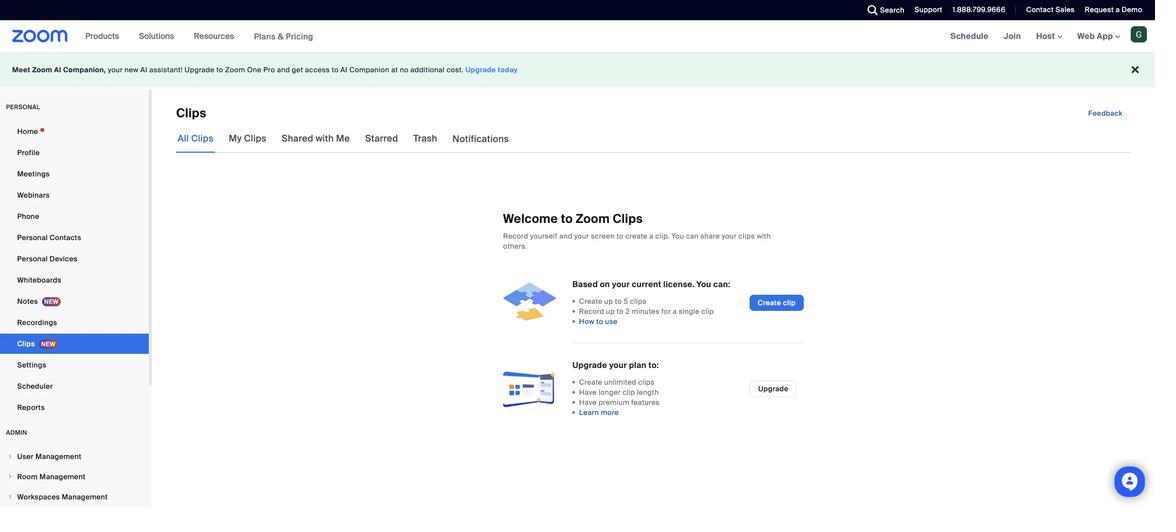 Task type: describe. For each thing, give the bounding box(es) containing it.
webinars link
[[0, 185, 149, 206]]

notes link
[[0, 292, 149, 312]]

welcome to zoom clips record yourself and your screen to create a clip. you can share your clips with others.
[[503, 211, 771, 251]]

unlimited
[[605, 378, 637, 387]]

my
[[229, 133, 242, 145]]

minutes
[[632, 307, 660, 317]]

3 ai from the left
[[341, 65, 348, 74]]

scheduler link
[[0, 377, 149, 397]]

welcome
[[503, 211, 558, 227]]

my clips
[[229, 133, 267, 145]]

room
[[17, 473, 38, 482]]

contact sales
[[1027, 5, 1075, 14]]

workspaces management
[[17, 493, 108, 502]]

join
[[1004, 31, 1021, 42]]

meetings link
[[0, 164, 149, 184]]

user
[[17, 453, 34, 462]]

shared with me
[[282, 133, 350, 145]]

based
[[573, 280, 598, 290]]

clips inside "link"
[[17, 340, 35, 349]]

webinars
[[17, 191, 50, 200]]

trash tab
[[412, 125, 439, 153]]

upgrade button
[[750, 381, 797, 397]]

can:
[[714, 280, 731, 290]]

to right access
[[332, 65, 339, 74]]

meet
[[12, 65, 30, 74]]

settings
[[17, 361, 46, 370]]

resources
[[194, 31, 234, 42]]

single
[[679, 307, 700, 317]]

trash
[[414, 133, 438, 145]]

0 horizontal spatial clip
[[623, 388, 635, 398]]

create clip button
[[750, 295, 804, 311]]

home
[[17, 127, 38, 136]]

whiteboards
[[17, 276, 61, 285]]

record inside welcome to zoom clips record yourself and your screen to create a clip. you can share your clips with others.
[[503, 232, 529, 241]]

feedback button
[[1081, 105, 1131, 122]]

room management menu item
[[0, 468, 149, 487]]

profile picture image
[[1131, 26, 1148, 43]]

create inside button
[[758, 299, 782, 308]]

assistant!
[[149, 65, 183, 74]]

starred tab
[[364, 125, 400, 153]]

user management
[[17, 453, 81, 462]]

have longer clip length
[[579, 388, 659, 398]]

web app
[[1078, 31, 1114, 42]]

create clip
[[758, 299, 796, 308]]

with inside welcome to zoom clips record yourself and your screen to create a clip. you can share your clips with others.
[[757, 232, 771, 241]]

management for workspaces management
[[62, 493, 108, 502]]

personal
[[6, 103, 40, 111]]

personal for personal devices
[[17, 255, 48, 264]]

whiteboards link
[[0, 270, 149, 291]]

clips inside tab
[[244, 133, 267, 145]]

support
[[915, 5, 943, 14]]

no
[[400, 65, 409, 74]]

room management
[[17, 473, 85, 482]]

personal devices
[[17, 255, 77, 264]]

web
[[1078, 31, 1095, 42]]

app
[[1097, 31, 1114, 42]]

meet zoom ai companion, your new ai assistant! upgrade to zoom one pro and get access to ai companion at no additional cost. upgrade today
[[12, 65, 518, 74]]

phone
[[17, 212, 39, 221]]

access
[[305, 65, 330, 74]]

1 horizontal spatial zoom
[[225, 65, 245, 74]]

demo
[[1122, 5, 1143, 14]]

request a demo
[[1085, 5, 1143, 14]]

1 ai from the left
[[54, 65, 61, 74]]

contact
[[1027, 5, 1054, 14]]

one
[[247, 65, 262, 74]]

personal menu menu
[[0, 122, 149, 419]]

join link
[[997, 20, 1029, 53]]

all
[[178, 133, 189, 145]]

starred
[[365, 133, 398, 145]]

meetings
[[17, 170, 50, 179]]

current
[[632, 280, 662, 290]]

today
[[498, 65, 518, 74]]

right image for room management
[[7, 475, 13, 481]]

2
[[626, 307, 630, 317]]

to right 'welcome' in the top of the page
[[561, 211, 573, 227]]

learn more button
[[579, 408, 619, 418]]

to left create
[[617, 232, 624, 241]]

more
[[601, 409, 619, 418]]

personal contacts
[[17, 233, 81, 243]]

settings link
[[0, 356, 149, 376]]

with inside tab
[[316, 133, 334, 145]]

get
[[292, 65, 303, 74]]

host
[[1037, 31, 1058, 42]]

clips inside welcome to zoom clips record yourself and your screen to create a clip. you can share your clips with others.
[[613, 211, 643, 227]]

use
[[605, 318, 618, 327]]

meetings navigation
[[943, 20, 1156, 53]]

all clips tab
[[176, 125, 215, 153]]

resources button
[[194, 20, 239, 53]]

meet zoom ai companion, footer
[[0, 53, 1156, 88]]

you inside welcome to zoom clips record yourself and your screen to create a clip. you can share your clips with others.
[[672, 232, 684, 241]]

yourself
[[530, 232, 558, 241]]

zoom inside welcome to zoom clips record yourself and your screen to create a clip. you can share your clips with others.
[[576, 211, 610, 227]]

pro
[[264, 65, 275, 74]]

your left screen
[[575, 232, 589, 241]]

notifications
[[453, 133, 509, 145]]

1 vertical spatial clips
[[630, 297, 647, 306]]

my clips tab
[[227, 125, 268, 153]]

tabs of clips tab list
[[176, 125, 511, 154]]

learn more
[[579, 409, 619, 418]]

personal contacts link
[[0, 228, 149, 248]]

devices
[[50, 255, 77, 264]]

request
[[1085, 5, 1114, 14]]

create
[[626, 232, 648, 241]]

based on your current license. you can:
[[573, 280, 731, 290]]

workspaces
[[17, 493, 60, 502]]

notes
[[17, 297, 38, 306]]

zoom logo image
[[12, 30, 68, 43]]

have for have premium features
[[579, 399, 597, 408]]

search button
[[860, 0, 908, 20]]

products
[[85, 31, 119, 42]]

learn
[[579, 409, 599, 418]]

to down resources dropdown button
[[216, 65, 223, 74]]



Task type: locate. For each thing, give the bounding box(es) containing it.
new
[[125, 65, 139, 74]]

create for upgrade your plan to:
[[579, 378, 603, 387]]

up left 5
[[605, 297, 613, 306]]

sales
[[1056, 5, 1075, 14]]

a left clip.
[[650, 232, 654, 241]]

personal up whiteboards
[[17, 255, 48, 264]]

to:
[[649, 361, 659, 371]]

upgrade today link
[[466, 65, 518, 74]]

zoom up screen
[[576, 211, 610, 227]]

clips
[[739, 232, 755, 241], [630, 297, 647, 306], [639, 378, 655, 387]]

shared
[[282, 133, 313, 145]]

and
[[277, 65, 290, 74], [560, 232, 573, 241]]

2 horizontal spatial ai
[[341, 65, 348, 74]]

0 horizontal spatial ai
[[54, 65, 61, 74]]

1 vertical spatial you
[[697, 280, 712, 290]]

management for room management
[[40, 473, 85, 482]]

profile
[[17, 148, 40, 157]]

create up to 5 clips
[[579, 297, 647, 306]]

clip inside create clip button
[[783, 299, 796, 308]]

2 horizontal spatial zoom
[[576, 211, 610, 227]]

0 vertical spatial clips
[[739, 232, 755, 241]]

your right 'share'
[[722, 232, 737, 241]]

personal down phone
[[17, 233, 48, 243]]

right image left user
[[7, 454, 13, 460]]

reports
[[17, 404, 45, 413]]

and right yourself
[[560, 232, 573, 241]]

0 vertical spatial up
[[605, 297, 613, 306]]

1.888.799.9666 button
[[945, 0, 1008, 20], [953, 5, 1006, 14]]

1 vertical spatial personal
[[17, 255, 48, 264]]

1 personal from the top
[[17, 233, 48, 243]]

1 vertical spatial have
[[579, 399, 597, 408]]

1 horizontal spatial record
[[579, 307, 604, 317]]

with
[[316, 133, 334, 145], [757, 232, 771, 241]]

schedule
[[951, 31, 989, 42]]

plans & pricing link
[[254, 31, 313, 42], [254, 31, 313, 42]]

up for record
[[606, 307, 615, 317]]

2 right image from the top
[[7, 475, 13, 481]]

profile link
[[0, 143, 149, 163]]

2 horizontal spatial a
[[1116, 5, 1120, 14]]

your left new
[[108, 65, 123, 74]]

management down room management menu item
[[62, 493, 108, 502]]

ai left companion,
[[54, 65, 61, 74]]

a
[[1116, 5, 1120, 14], [650, 232, 654, 241], [673, 307, 677, 317]]

banner containing products
[[0, 20, 1156, 53]]

for
[[662, 307, 671, 317]]

management up "workspaces management"
[[40, 473, 85, 482]]

zoom
[[32, 65, 52, 74], [225, 65, 245, 74], [576, 211, 610, 227]]

ai left companion
[[341, 65, 348, 74]]

to left 5
[[615, 297, 622, 306]]

solutions button
[[139, 20, 179, 53]]

0 vertical spatial right image
[[7, 454, 13, 460]]

and left get
[[277, 65, 290, 74]]

2 horizontal spatial clip
[[783, 299, 796, 308]]

clips up settings on the left of the page
[[17, 340, 35, 349]]

1 vertical spatial management
[[40, 473, 85, 482]]

1 vertical spatial with
[[757, 232, 771, 241]]

up up use
[[606, 307, 615, 317]]

1 horizontal spatial clip
[[702, 307, 714, 317]]

you left can
[[672, 232, 684, 241]]

personal for personal contacts
[[17, 233, 48, 243]]

0 horizontal spatial and
[[277, 65, 290, 74]]

1 horizontal spatial and
[[560, 232, 573, 241]]

1 vertical spatial a
[[650, 232, 654, 241]]

clips link
[[0, 334, 149, 354]]

create for based on your current license. you can:
[[579, 297, 603, 306]]

management inside user management menu item
[[35, 453, 81, 462]]

1.888.799.9666
[[953, 5, 1006, 14]]

license.
[[664, 280, 695, 290]]

plans
[[254, 31, 276, 42]]

0 horizontal spatial record
[[503, 232, 529, 241]]

contacts
[[50, 233, 81, 243]]

0 vertical spatial a
[[1116, 5, 1120, 14]]

clip.
[[656, 232, 670, 241]]

at
[[391, 65, 398, 74]]

banner
[[0, 20, 1156, 53]]

1 vertical spatial record
[[579, 307, 604, 317]]

to inside how to use button
[[597, 318, 603, 327]]

companion
[[350, 65, 390, 74]]

0 vertical spatial management
[[35, 453, 81, 462]]

3 right image from the top
[[7, 495, 13, 501]]

have premium features
[[579, 399, 660, 408]]

clips
[[176, 105, 206, 121], [191, 133, 214, 145], [244, 133, 267, 145], [613, 211, 643, 227], [17, 340, 35, 349]]

1 horizontal spatial ai
[[140, 65, 147, 74]]

clips right 'share'
[[739, 232, 755, 241]]

1 have from the top
[[579, 388, 597, 398]]

you
[[672, 232, 684, 241], [697, 280, 712, 290]]

shared with me tab
[[280, 125, 352, 153]]

0 vertical spatial with
[[316, 133, 334, 145]]

upgrade inside button
[[759, 385, 789, 394]]

can
[[686, 232, 699, 241]]

2 personal from the top
[[17, 255, 48, 264]]

0 horizontal spatial zoom
[[32, 65, 52, 74]]

up for create
[[605, 297, 613, 306]]

and inside "meet zoom ai companion," "footer"
[[277, 65, 290, 74]]

you left the "can:"
[[697, 280, 712, 290]]

on
[[600, 280, 610, 290]]

upgrade
[[185, 65, 215, 74], [466, 65, 496, 74], [573, 361, 607, 371], [759, 385, 789, 394]]

admin menu menu
[[0, 448, 149, 508]]

1 vertical spatial right image
[[7, 475, 13, 481]]

workspaces management menu item
[[0, 488, 149, 507]]

upgrade your plan to:
[[573, 361, 659, 371]]

have for have longer clip length
[[579, 388, 597, 398]]

0 horizontal spatial with
[[316, 133, 334, 145]]

personal devices link
[[0, 249, 149, 269]]

management up room management
[[35, 453, 81, 462]]

clips up create
[[613, 211, 643, 227]]

how
[[579, 318, 595, 327]]

2 ai from the left
[[140, 65, 147, 74]]

right image inside room management menu item
[[7, 475, 13, 481]]

zoom left one
[[225, 65, 245, 74]]

your inside "meet zoom ai companion," "footer"
[[108, 65, 123, 74]]

record up how
[[579, 307, 604, 317]]

0 vertical spatial record
[[503, 232, 529, 241]]

schedule link
[[943, 20, 997, 53]]

to left use
[[597, 318, 603, 327]]

host button
[[1037, 31, 1063, 42]]

recordings
[[17, 319, 57, 328]]

how to use button
[[579, 317, 618, 327]]

have
[[579, 388, 597, 398], [579, 399, 597, 408]]

scheduler
[[17, 382, 53, 391]]

to left '2'
[[617, 307, 624, 317]]

your up create unlimited clips
[[609, 361, 627, 371]]

1 vertical spatial up
[[606, 307, 615, 317]]

1 horizontal spatial you
[[697, 280, 712, 290]]

0 horizontal spatial a
[[650, 232, 654, 241]]

0 vertical spatial personal
[[17, 233, 48, 243]]

0 vertical spatial you
[[672, 232, 684, 241]]

recordings link
[[0, 313, 149, 333]]

longer
[[599, 388, 621, 398]]

2 have from the top
[[579, 399, 597, 408]]

admin
[[6, 429, 27, 438]]

additional
[[411, 65, 445, 74]]

right image
[[7, 454, 13, 460], [7, 475, 13, 481], [7, 495, 13, 501]]

plan
[[629, 361, 647, 371]]

right image left room
[[7, 475, 13, 481]]

others.
[[503, 242, 528, 251]]

0 horizontal spatial you
[[672, 232, 684, 241]]

management inside the workspaces management menu item
[[62, 493, 108, 502]]

record
[[503, 232, 529, 241], [579, 307, 604, 317]]

management inside room management menu item
[[40, 473, 85, 482]]

right image for workspaces management
[[7, 495, 13, 501]]

clips up all clips "tab"
[[176, 105, 206, 121]]

record up others.
[[503, 232, 529, 241]]

2 vertical spatial management
[[62, 493, 108, 502]]

management
[[35, 453, 81, 462], [40, 473, 85, 482], [62, 493, 108, 502]]

2 vertical spatial clips
[[639, 378, 655, 387]]

right image inside user management menu item
[[7, 454, 13, 460]]

clips right 5
[[630, 297, 647, 306]]

clips inside "tab"
[[191, 133, 214, 145]]

all clips
[[178, 133, 214, 145]]

cost.
[[447, 65, 464, 74]]

zoom right meet
[[32, 65, 52, 74]]

a inside welcome to zoom clips record yourself and your screen to create a clip. you can share your clips with others.
[[650, 232, 654, 241]]

1 horizontal spatial with
[[757, 232, 771, 241]]

0 vertical spatial have
[[579, 388, 597, 398]]

1 horizontal spatial a
[[673, 307, 677, 317]]

user management menu item
[[0, 448, 149, 467]]

2 vertical spatial a
[[673, 307, 677, 317]]

product information navigation
[[78, 20, 321, 53]]

plans & pricing
[[254, 31, 313, 42]]

me
[[336, 133, 350, 145]]

1 vertical spatial and
[[560, 232, 573, 241]]

0 vertical spatial and
[[277, 65, 290, 74]]

clips right all
[[191, 133, 214, 145]]

5
[[624, 297, 628, 306]]

a left the demo
[[1116, 5, 1120, 14]]

right image for user management
[[7, 454, 13, 460]]

ai right new
[[140, 65, 147, 74]]

management for user management
[[35, 453, 81, 462]]

home link
[[0, 122, 149, 142]]

pricing
[[286, 31, 313, 42]]

your right the on at the right bottom
[[612, 280, 630, 290]]

a right for
[[673, 307, 677, 317]]

share
[[701, 232, 720, 241]]

right image left workspaces
[[7, 495, 13, 501]]

products button
[[85, 20, 124, 53]]

and inside welcome to zoom clips record yourself and your screen to create a clip. you can share your clips with others.
[[560, 232, 573, 241]]

web app button
[[1078, 31, 1121, 42]]

clips up length
[[639, 378, 655, 387]]

1 right image from the top
[[7, 454, 13, 460]]

companion,
[[63, 65, 106, 74]]

2 vertical spatial right image
[[7, 495, 13, 501]]

clips right the 'my'
[[244, 133, 267, 145]]

request a demo link
[[1078, 0, 1156, 20], [1085, 5, 1143, 14]]

right image inside the workspaces management menu item
[[7, 495, 13, 501]]

clips inside welcome to zoom clips record yourself and your screen to create a clip. you can share your clips with others.
[[739, 232, 755, 241]]



Task type: vqa. For each thing, say whether or not it's contained in the screenshot.
fifth "menu item" from the top of the Admin Menu menu
no



